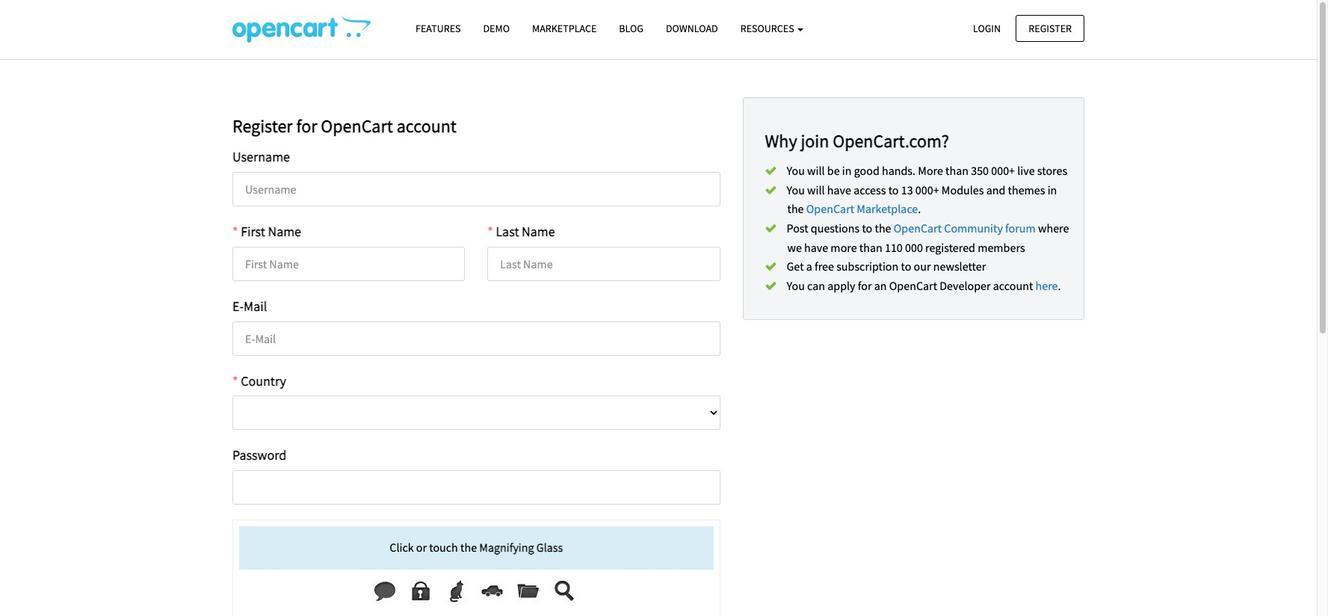 Task type: locate. For each thing, give the bounding box(es) containing it.
our
[[914, 259, 931, 274]]

0 vertical spatial to
[[889, 182, 899, 197]]

. up post questions to the opencart community forum
[[918, 201, 921, 216]]

glass
[[537, 540, 563, 555]]

1 vertical spatial than
[[860, 240, 883, 255]]

0 horizontal spatial account
[[397, 114, 457, 138]]

0 horizontal spatial to
[[862, 221, 873, 236]]

register
[[1029, 21, 1072, 35], [233, 114, 293, 138]]

blog link
[[608, 16, 655, 42]]

0 horizontal spatial register
[[233, 114, 293, 138]]

opencart
[[321, 114, 393, 138], [807, 201, 855, 216], [894, 221, 942, 236], [890, 278, 938, 293]]

than up 'modules'
[[946, 163, 969, 178]]

2 name from the left
[[522, 223, 555, 240]]

2 vertical spatial you
[[787, 278, 805, 293]]

have down be
[[828, 182, 852, 197]]

1 vertical spatial in
[[1048, 182, 1057, 197]]

000+ inside you will have access to 13 000+ modules and themes in the
[[916, 182, 940, 197]]

forum
[[1006, 221, 1036, 236]]

more
[[831, 240, 857, 255]]

you will have access to 13 000+ modules and themes in the
[[787, 182, 1057, 216]]

2 vertical spatial the
[[461, 540, 477, 555]]

1 horizontal spatial register
[[1029, 21, 1072, 35]]

mail
[[244, 297, 267, 315]]

click
[[390, 540, 414, 555]]

1 horizontal spatial in
[[1048, 182, 1057, 197]]

to down opencart marketplace .
[[862, 221, 873, 236]]

developer
[[940, 278, 991, 293]]

magnifying
[[479, 540, 534, 555]]

here link
[[1036, 278, 1058, 293]]

1 horizontal spatial name
[[522, 223, 555, 240]]

1 vertical spatial register
[[233, 114, 293, 138]]

name right first
[[268, 223, 301, 240]]

0 horizontal spatial the
[[461, 540, 477, 555]]

0 vertical spatial account
[[397, 114, 457, 138]]

1 horizontal spatial 000+
[[992, 163, 1015, 178]]

1 vertical spatial will
[[808, 182, 825, 197]]

1 vertical spatial 000+
[[916, 182, 940, 197]]

1 vertical spatial .
[[1058, 278, 1061, 293]]

0 horizontal spatial name
[[268, 223, 301, 240]]

an
[[875, 278, 887, 293]]

register for register
[[1029, 21, 1072, 35]]

1 vertical spatial to
[[862, 221, 873, 236]]

to inside you will have access to 13 000+ modules and themes in the
[[889, 182, 899, 197]]

1 you from the top
[[787, 163, 805, 178]]

will
[[808, 163, 825, 178], [808, 182, 825, 197]]

000+
[[992, 163, 1015, 178], [916, 182, 940, 197]]

1 name from the left
[[268, 223, 301, 240]]

than inside where we have more than 110 000 registered members
[[860, 240, 883, 255]]

000+ up and
[[992, 163, 1015, 178]]

for
[[296, 114, 317, 138], [858, 278, 872, 293]]

you inside you will have access to 13 000+ modules and themes in the
[[787, 182, 805, 197]]

0 vertical spatial 000+
[[992, 163, 1015, 178]]

0 vertical spatial than
[[946, 163, 969, 178]]

1 horizontal spatial the
[[788, 201, 804, 216]]

0 vertical spatial marketplace
[[532, 22, 597, 35]]

0 horizontal spatial 000+
[[916, 182, 940, 197]]

you inside 'get a free subscription to our newsletter you can apply for an opencart developer account here .'
[[787, 278, 805, 293]]

Last Name text field
[[488, 247, 720, 281]]

have for will
[[828, 182, 852, 197]]

. down where
[[1058, 278, 1061, 293]]

Password password field
[[233, 470, 720, 505]]

here
[[1036, 278, 1058, 293]]

name
[[268, 223, 301, 240], [522, 223, 555, 240]]

to left our at right top
[[901, 259, 912, 274]]

1 horizontal spatial account
[[993, 278, 1034, 293]]

name right last
[[522, 223, 555, 240]]

2 horizontal spatial to
[[901, 259, 912, 274]]

will inside you will have access to 13 000+ modules and themes in the
[[808, 182, 825, 197]]

in down stores
[[1048, 182, 1057, 197]]

0 horizontal spatial for
[[296, 114, 317, 138]]

you down get
[[787, 278, 805, 293]]

than
[[946, 163, 969, 178], [860, 240, 883, 255]]

in
[[842, 163, 852, 178], [1048, 182, 1057, 197]]

E-Mail text field
[[233, 321, 720, 356]]

login link
[[961, 15, 1014, 42]]

will for be
[[808, 163, 825, 178]]

0 vertical spatial have
[[828, 182, 852, 197]]

1 vertical spatial have
[[805, 240, 829, 255]]

2 you from the top
[[787, 182, 805, 197]]

register link
[[1016, 15, 1085, 42]]

opencart.com?
[[833, 129, 950, 153]]

the right touch
[[461, 540, 477, 555]]

1 vertical spatial account
[[993, 278, 1034, 293]]

will for have
[[808, 182, 825, 197]]

you for you will be in good hands. more than 350 000+ live stores
[[787, 163, 805, 178]]

have up a
[[805, 240, 829, 255]]

0 vertical spatial in
[[842, 163, 852, 178]]

where we have more than 110 000 registered members
[[788, 221, 1070, 255]]

you down why
[[787, 163, 805, 178]]

1 horizontal spatial marketplace
[[857, 201, 918, 216]]

.
[[918, 201, 921, 216], [1058, 278, 1061, 293]]

marketplace link
[[521, 16, 608, 42]]

2 vertical spatial to
[[901, 259, 912, 274]]

opencart marketplace .
[[807, 201, 921, 216]]

register right 'login'
[[1029, 21, 1072, 35]]

questions
[[811, 221, 860, 236]]

have inside you will have access to 13 000+ modules and themes in the
[[828, 182, 852, 197]]

touch
[[429, 540, 458, 555]]

the up post
[[788, 201, 804, 216]]

will up post
[[808, 182, 825, 197]]

0 vertical spatial for
[[296, 114, 317, 138]]

login
[[973, 21, 1001, 35]]

to
[[889, 182, 899, 197], [862, 221, 873, 236], [901, 259, 912, 274]]

register for register for opencart account
[[233, 114, 293, 138]]

you up post
[[787, 182, 805, 197]]

marketplace down access
[[857, 201, 918, 216]]

register up the username
[[233, 114, 293, 138]]

1 horizontal spatial for
[[858, 278, 872, 293]]

in right be
[[842, 163, 852, 178]]

to left 13 on the right top of the page
[[889, 182, 899, 197]]

0 horizontal spatial .
[[918, 201, 921, 216]]

1 vertical spatial the
[[875, 221, 892, 236]]

community
[[945, 221, 1003, 236]]

have inside where we have more than 110 000 registered members
[[805, 240, 829, 255]]

you
[[787, 163, 805, 178], [787, 182, 805, 197], [787, 278, 805, 293]]

0 horizontal spatial than
[[860, 240, 883, 255]]

have
[[828, 182, 852, 197], [805, 240, 829, 255]]

marketplace
[[532, 22, 597, 35], [857, 201, 918, 216]]

. inside 'get a free subscription to our newsletter you can apply for an opencart developer account here .'
[[1058, 278, 1061, 293]]

Username text field
[[233, 172, 720, 206]]

can
[[808, 278, 825, 293]]

members
[[978, 240, 1026, 255]]

post questions to the opencart community forum
[[787, 221, 1036, 236]]

1 vertical spatial for
[[858, 278, 872, 293]]

to inside 'get a free subscription to our newsletter you can apply for an opencart developer account here .'
[[901, 259, 912, 274]]

account
[[397, 114, 457, 138], [993, 278, 1034, 293]]

0 vertical spatial the
[[788, 201, 804, 216]]

themes
[[1008, 182, 1046, 197]]

3 you from the top
[[787, 278, 805, 293]]

than up subscription
[[860, 240, 883, 255]]

2 horizontal spatial the
[[875, 221, 892, 236]]

name for last name
[[522, 223, 555, 240]]

13
[[901, 182, 913, 197]]

marketplace left blog
[[532, 22, 597, 35]]

access
[[854, 182, 886, 197]]

000+ down the 'you will be in good hands. more than 350 000+ live stores'
[[916, 182, 940, 197]]

the
[[788, 201, 804, 216], [875, 221, 892, 236], [461, 540, 477, 555]]

download link
[[655, 16, 729, 42]]

0 vertical spatial will
[[808, 163, 825, 178]]

1 horizontal spatial .
[[1058, 278, 1061, 293]]

or
[[416, 540, 427, 555]]

live
[[1018, 163, 1035, 178]]

the up 110
[[875, 221, 892, 236]]

1 vertical spatial you
[[787, 182, 805, 197]]

apply
[[828, 278, 856, 293]]

password
[[233, 447, 287, 464]]

0 vertical spatial register
[[1029, 21, 1072, 35]]

1 horizontal spatial to
[[889, 182, 899, 197]]

you will be in good hands. more than 350 000+ live stores
[[787, 163, 1068, 178]]

demo link
[[472, 16, 521, 42]]

more
[[918, 163, 943, 178]]

1 will from the top
[[808, 163, 825, 178]]

why
[[765, 129, 797, 153]]

will left be
[[808, 163, 825, 178]]

to for access
[[889, 182, 899, 197]]

we
[[788, 240, 802, 255]]

2 will from the top
[[808, 182, 825, 197]]

first name
[[241, 223, 301, 240]]

0 vertical spatial you
[[787, 163, 805, 178]]

110
[[885, 240, 903, 255]]



Task type: vqa. For each thing, say whether or not it's contained in the screenshot.
"questions"
yes



Task type: describe. For each thing, give the bounding box(es) containing it.
subscription
[[837, 259, 899, 274]]

opencart inside 'get a free subscription to our newsletter you can apply for an opencart developer account here .'
[[890, 278, 938, 293]]

000
[[905, 240, 923, 255]]

the inside you will have access to 13 000+ modules and themes in the
[[788, 201, 804, 216]]

features
[[416, 22, 461, 35]]

account inside 'get a free subscription to our newsletter you can apply for an opencart developer account here .'
[[993, 278, 1034, 293]]

have for we
[[805, 240, 829, 255]]

post
[[787, 221, 809, 236]]

join
[[801, 129, 829, 153]]

modules
[[942, 182, 984, 197]]

good
[[854, 163, 880, 178]]

in inside you will have access to 13 000+ modules and themes in the
[[1048, 182, 1057, 197]]

free
[[815, 259, 834, 274]]

click or touch the magnifying glass
[[390, 540, 563, 555]]

a
[[807, 259, 813, 274]]

blog
[[619, 22, 644, 35]]

to for subscription
[[901, 259, 912, 274]]

stores
[[1038, 163, 1068, 178]]

last name
[[496, 223, 555, 240]]

e-mail
[[233, 297, 267, 315]]

First Name text field
[[233, 247, 465, 281]]

registered
[[926, 240, 976, 255]]

e-
[[233, 297, 244, 315]]

the for click or touch the magnifying glass
[[461, 540, 477, 555]]

get
[[787, 259, 804, 274]]

download
[[666, 22, 718, 35]]

and
[[987, 182, 1006, 197]]

register for opencart account
[[233, 114, 457, 138]]

you for you will have access to 13 000+ modules and themes in the
[[787, 182, 805, 197]]

opencart - account register image
[[233, 16, 371, 43]]

resources link
[[729, 16, 815, 42]]

get a free subscription to our newsletter you can apply for an opencart developer account here .
[[787, 259, 1061, 293]]

be
[[828, 163, 840, 178]]

0 vertical spatial .
[[918, 201, 921, 216]]

demo
[[483, 22, 510, 35]]

features link
[[404, 16, 472, 42]]

1 horizontal spatial than
[[946, 163, 969, 178]]

for inside 'get a free subscription to our newsletter you can apply for an opencart developer account here .'
[[858, 278, 872, 293]]

opencart community forum link
[[894, 221, 1036, 236]]

hands.
[[882, 163, 916, 178]]

0 horizontal spatial marketplace
[[532, 22, 597, 35]]

1 vertical spatial marketplace
[[857, 201, 918, 216]]

resources
[[741, 22, 797, 35]]

country
[[241, 372, 286, 389]]

350
[[971, 163, 989, 178]]

why join opencart.com?
[[765, 129, 950, 153]]

opencart marketplace link
[[807, 201, 918, 216]]

newsletter
[[934, 259, 986, 274]]

last
[[496, 223, 519, 240]]

name for first name
[[268, 223, 301, 240]]

username
[[233, 148, 290, 165]]

where
[[1038, 221, 1070, 236]]

first
[[241, 223, 265, 240]]

0 horizontal spatial in
[[842, 163, 852, 178]]

the for post questions to the opencart community forum
[[875, 221, 892, 236]]



